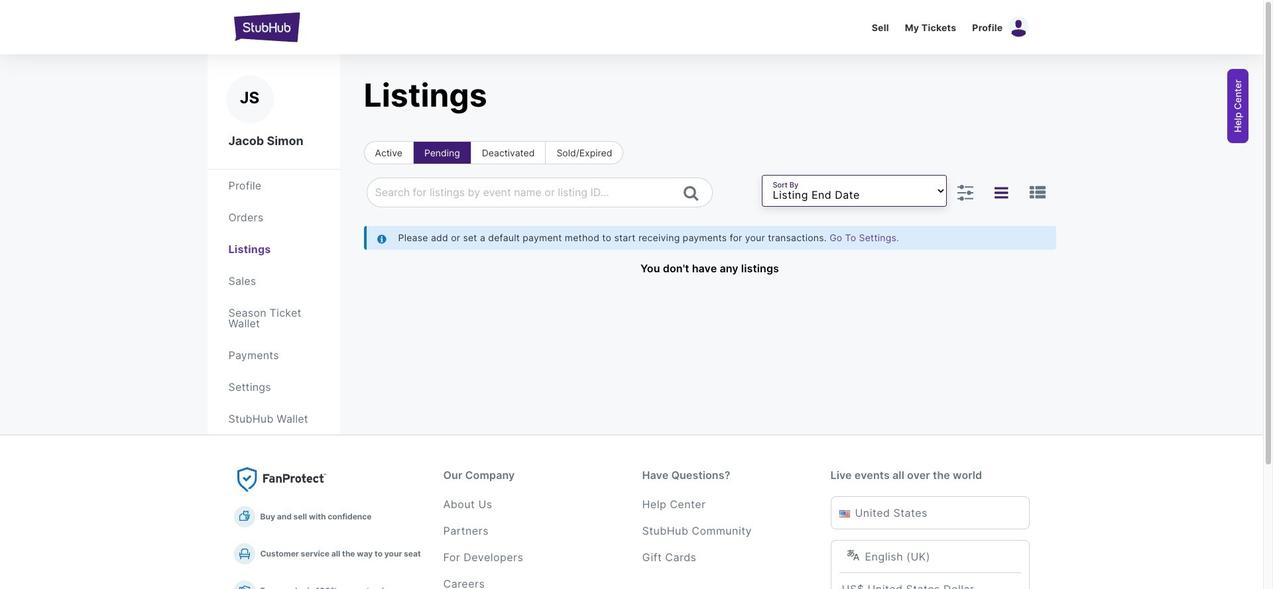 Task type: vqa. For each thing, say whether or not it's contained in the screenshot.
text field
no



Task type: locate. For each thing, give the bounding box(es) containing it.
Search for listings by event name or listing ID... text field
[[367, 178, 671, 207]]



Task type: describe. For each thing, give the bounding box(es) containing it.
stubhub image
[[234, 11, 300, 44]]



